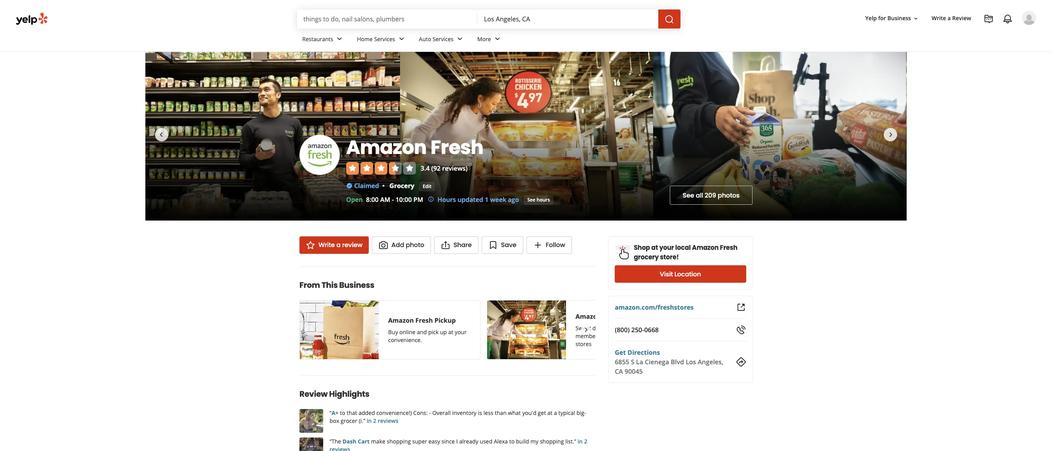 Task type: locate. For each thing, give the bounding box(es) containing it.
write a review
[[932, 14, 972, 22]]

for right the yelp
[[879, 14, 887, 22]]

at up 'grocery'
[[652, 243, 658, 253]]

1 vertical spatial in
[[578, 438, 583, 446]]

1 24 chevron down v2 image from the left
[[335, 34, 345, 44]]

for inside amazon fresh near you sweet deals just for prime members at amazon fresh stores
[[619, 325, 626, 332]]

review
[[953, 14, 972, 22], [300, 389, 328, 400]]

prime
[[628, 325, 643, 332]]

reviews down the
[[330, 446, 350, 451]]

4 24 chevron down v2 image from the left
[[493, 34, 503, 44]]

a for review
[[948, 14, 952, 22]]

0 horizontal spatial -
[[392, 195, 394, 204]]

1 horizontal spatial 2
[[585, 438, 588, 446]]

your up the "store!"
[[660, 243, 674, 253]]

amazon fresh near you sweet deals just for prime members at amazon fresh stores
[[576, 312, 652, 348]]

(92 reviews) link
[[432, 164, 468, 173]]

24 save outline v2 image
[[489, 241, 498, 250]]

super
[[413, 438, 427, 446]]

0 vertical spatial to
[[340, 409, 346, 417]]

in right the (i.
[[367, 417, 372, 425]]

0 horizontal spatial 2
[[373, 417, 377, 425]]

to right a+ button
[[340, 409, 346, 417]]

2 24 chevron down v2 image from the left
[[397, 34, 407, 44]]

store!
[[660, 253, 679, 262]]

see inside the see all 209 photos link
[[683, 191, 695, 200]]

services inside auto services link
[[433, 35, 454, 43]]

services right auto
[[433, 35, 454, 43]]

see hours link
[[524, 195, 554, 205]]

region containing "
[[293, 409, 602, 451]]

0 horizontal spatial "
[[364, 417, 365, 425]]

2 right list.
[[585, 438, 588, 446]]

" left dash
[[330, 438, 332, 446]]

reviews down convenience!)
[[378, 417, 399, 425]]

write right 24 star v2 icon
[[319, 241, 335, 250]]

is
[[478, 409, 482, 417]]

amazon for amazon fresh pickup buy online and pick up at your convenience.
[[388, 316, 414, 325]]

3 24 chevron down v2 image from the left
[[455, 34, 465, 44]]

review left projects "icon"
[[953, 14, 972, 22]]

amazon.com/freshstores
[[615, 303, 694, 312]]

none field find
[[304, 15, 472, 23]]

0 horizontal spatial review
[[300, 389, 328, 400]]

1 vertical spatial -
[[429, 409, 431, 417]]

1 horizontal spatial your
[[660, 243, 674, 253]]

90045
[[625, 367, 643, 376]]

0 horizontal spatial shopping
[[387, 438, 411, 446]]

add photo
[[392, 241, 424, 250]]

photo
[[406, 241, 424, 250]]

24 camera v2 image
[[379, 241, 388, 250]]

24 chevron down v2 image
[[335, 34, 345, 44], [397, 34, 407, 44], [455, 34, 465, 44], [493, 34, 503, 44]]

added
[[359, 409, 375, 417]]

amazon up sweet
[[576, 312, 602, 321]]

make
[[371, 438, 386, 446]]

24 chevron down v2 image right auto services
[[455, 34, 465, 44]]

1 vertical spatial reviews
[[330, 446, 350, 451]]

you'd
[[523, 409, 537, 417]]

in right list.
[[578, 438, 583, 446]]

up
[[440, 329, 447, 336]]

1 horizontal spatial services
[[433, 35, 454, 43]]

0 horizontal spatial services
[[374, 35, 395, 43]]

previous image
[[157, 130, 166, 139]]

see
[[683, 191, 695, 200], [528, 196, 536, 203]]

1 horizontal spatial none field
[[484, 15, 652, 23]]

get
[[615, 348, 626, 357]]

" down typical
[[575, 438, 577, 446]]

1 vertical spatial for
[[619, 325, 626, 332]]

1 vertical spatial "
[[330, 438, 332, 446]]

1 none field from the left
[[304, 15, 472, 23]]

fresh inside amazon fresh pickup buy online and pick up at your convenience.
[[416, 316, 433, 325]]

1 " from the top
[[330, 409, 332, 417]]

ca
[[615, 367, 623, 376]]

ago
[[508, 195, 519, 204]]

1 horizontal spatial "
[[575, 438, 577, 446]]

24 chevron down v2 image inside restaurants link
[[335, 34, 345, 44]]

24 chevron down v2 image right more
[[493, 34, 503, 44]]

None search field
[[297, 10, 683, 29]]

24 chevron down v2 image for more
[[493, 34, 503, 44]]

restaurants
[[302, 35, 333, 43]]

0 horizontal spatial business
[[339, 280, 375, 291]]

1 vertical spatial "
[[575, 438, 577, 446]]

at inside the to that added convenience!)   cons: - overall inventory is less than what you'd get at a typical big- box grocer (i.
[[548, 409, 553, 417]]

amazon for amazon fresh near you sweet deals just for prime members at amazon fresh stores
[[576, 312, 602, 321]]

fresh for amazon fresh pickup buy online and pick up at your convenience.
[[416, 316, 433, 325]]

a left typical
[[554, 409, 557, 417]]

16 info v2 image
[[428, 196, 435, 203]]

1 vertical spatial write
[[319, 241, 335, 250]]

shopping right my
[[540, 438, 564, 446]]

0 vertical spatial a
[[948, 14, 952, 22]]

- right cons: in the bottom of the page
[[429, 409, 431, 417]]

amazon for amazon fresh
[[346, 134, 427, 161]]

24 chevron down v2 image inside home services link
[[397, 34, 407, 44]]

0 horizontal spatial to
[[340, 409, 346, 417]]

write for write a review
[[932, 14, 947, 22]]

projects image
[[985, 14, 994, 24]]

box
[[330, 417, 339, 425]]

write right 16 chevron down v2 icon
[[932, 14, 947, 22]]

2 services from the left
[[433, 35, 454, 43]]

just
[[608, 325, 617, 332]]

a inside the to that added convenience!)   cons: - overall inventory is less than what you'd get at a typical big- box grocer (i.
[[554, 409, 557, 417]]

for right just
[[619, 325, 626, 332]]

my
[[531, 438, 539, 446]]

auto
[[419, 35, 431, 43]]

grocer
[[341, 417, 358, 425]]

2 down added
[[373, 417, 377, 425]]

24 phone v2 image
[[737, 325, 746, 335]]

0 horizontal spatial in
[[367, 417, 372, 425]]

your right "up"
[[455, 329, 467, 336]]

- right am
[[392, 195, 394, 204]]

next image
[[887, 130, 896, 139]]

in
[[367, 417, 372, 425], [578, 438, 583, 446]]

see for see hours
[[528, 196, 536, 203]]

24 directions v2 image
[[737, 358, 746, 367]]

at inside amazon fresh pickup buy online and pick up at your convenience.
[[449, 329, 454, 336]]

24 chevron down v2 image right the restaurants
[[335, 34, 345, 44]]

1 horizontal spatial shopping
[[540, 438, 564, 446]]

at inside shop at your local amazon fresh grocery store!
[[652, 243, 658, 253]]

0 vertical spatial business
[[888, 14, 912, 22]]

2 inside the in 2 reviews
[[585, 438, 588, 446]]

a left "review"
[[337, 241, 341, 250]]

write a review link
[[300, 237, 369, 254]]

open
[[346, 195, 363, 204]]

previous image
[[305, 325, 313, 335]]

amazon right local
[[692, 243, 719, 253]]

1 horizontal spatial -
[[429, 409, 431, 417]]

2 none field from the left
[[484, 15, 652, 23]]

2 " from the top
[[330, 438, 332, 446]]

1 vertical spatial in 2 reviews button
[[330, 438, 588, 451]]

0 horizontal spatial see
[[528, 196, 536, 203]]

1 horizontal spatial business
[[888, 14, 912, 22]]

see inside see hours link
[[528, 196, 536, 203]]

0 vertical spatial "
[[330, 409, 332, 417]]

1 vertical spatial your
[[455, 329, 467, 336]]

amazon inside amazon fresh pickup buy online and pick up at your convenience.
[[388, 316, 414, 325]]

a right 16 chevron down v2 icon
[[948, 14, 952, 22]]

amazon
[[346, 134, 427, 161], [692, 243, 719, 253], [576, 312, 602, 321], [388, 316, 414, 325], [609, 333, 630, 340]]

0 horizontal spatial your
[[455, 329, 467, 336]]

0 vertical spatial review
[[953, 14, 972, 22]]

business
[[888, 14, 912, 22], [339, 280, 375, 291]]

1 horizontal spatial write
[[932, 14, 947, 22]]

0 vertical spatial in
[[367, 417, 372, 425]]

see left all
[[683, 191, 695, 200]]

photo of amazon fresh - los angeles, ca, us. image
[[143, 52, 400, 221], [400, 52, 654, 221], [654, 52, 907, 221], [907, 52, 1053, 221]]

review inside user actions element
[[953, 14, 972, 22]]

shopping right make
[[387, 438, 411, 446]]

hours
[[438, 195, 456, 204]]

shopping
[[387, 438, 411, 446], [540, 438, 564, 446]]

open 8:00 am - 10:00 pm
[[346, 195, 424, 204]]

1 shopping from the left
[[387, 438, 411, 446]]

0 horizontal spatial for
[[619, 325, 626, 332]]

1 vertical spatial 2
[[585, 438, 588, 446]]

business right this
[[339, 280, 375, 291]]

1 horizontal spatial reviews
[[378, 417, 399, 425]]

" down added
[[364, 417, 365, 425]]

angeles,
[[698, 358, 724, 367]]

services inside home services link
[[374, 35, 395, 43]]

24 chevron down v2 image left auto
[[397, 34, 407, 44]]

0 vertical spatial write
[[932, 14, 947, 22]]

more
[[478, 35, 491, 43]]

write inside user actions element
[[932, 14, 947, 22]]

at
[[652, 243, 658, 253], [449, 329, 454, 336], [602, 333, 607, 340], [548, 409, 553, 417]]

build
[[516, 438, 529, 446]]

a for review
[[337, 241, 341, 250]]

None field
[[304, 15, 472, 23], [484, 15, 652, 23]]

business left 16 chevron down v2 icon
[[888, 14, 912, 22]]

get
[[538, 409, 546, 417]]

am
[[380, 195, 391, 204]]

reviews
[[378, 417, 399, 425], [330, 446, 350, 451]]

24 share v2 image
[[441, 241, 451, 250]]

1 horizontal spatial for
[[879, 14, 887, 22]]

amazon up 3.4 star rating image
[[346, 134, 427, 161]]

0 vertical spatial for
[[879, 14, 887, 22]]

your
[[660, 243, 674, 253], [455, 329, 467, 336]]

region inside review highlights element
[[293, 409, 602, 451]]

4 photo of amazon fresh - los angeles, ca, us. image from the left
[[907, 52, 1053, 221]]

1 horizontal spatial see
[[683, 191, 695, 200]]

2 vertical spatial a
[[554, 409, 557, 417]]

your inside amazon fresh pickup buy online and pick up at your convenience.
[[455, 329, 467, 336]]

local
[[676, 243, 691, 253]]

1 vertical spatial a
[[337, 241, 341, 250]]

0 horizontal spatial reviews
[[330, 446, 350, 451]]

6855
[[615, 358, 630, 367]]

from this business
[[300, 280, 375, 291]]

0 vertical spatial your
[[660, 243, 674, 253]]

updated
[[458, 195, 484, 204]]

amazon up online
[[388, 316, 414, 325]]

pickup
[[435, 316, 456, 325]]

inventory
[[452, 409, 477, 417]]

1 horizontal spatial a
[[554, 409, 557, 417]]

services
[[374, 35, 395, 43], [433, 35, 454, 43]]

1 horizontal spatial to
[[510, 438, 515, 446]]

region
[[293, 409, 602, 451]]

at right "up"
[[449, 329, 454, 336]]

2 horizontal spatial a
[[948, 14, 952, 22]]

0 horizontal spatial write
[[319, 241, 335, 250]]

business inside button
[[888, 14, 912, 22]]

at right get
[[548, 409, 553, 417]]

los
[[686, 358, 696, 367]]

yelp for business button
[[863, 11, 923, 26]]

review highlights element
[[287, 376, 602, 451]]

1 horizontal spatial in
[[578, 438, 583, 446]]

review up madeline t. image
[[300, 389, 328, 400]]

review
[[342, 241, 363, 250]]

" up box
[[330, 409, 332, 417]]

1 photo of amazon fresh - los angeles, ca, us. image from the left
[[143, 52, 400, 221]]

visit location
[[660, 270, 701, 279]]

get directions 6855 s la cienega blvd los angeles, ca 90045
[[615, 348, 724, 376]]

24 chevron down v2 image inside more link
[[493, 34, 503, 44]]

16 claim filled v2 image
[[346, 183, 353, 189]]

all
[[696, 191, 704, 200]]

1 services from the left
[[374, 35, 395, 43]]

0 horizontal spatial none field
[[304, 15, 472, 23]]

see left hours
[[528, 196, 536, 203]]

0 vertical spatial "
[[364, 417, 365, 425]]

0 vertical spatial 2
[[373, 417, 377, 425]]

for
[[879, 14, 887, 22], [619, 325, 626, 332]]

business for from this business
[[339, 280, 375, 291]]

user actions element
[[860, 10, 1048, 59]]

in inside the in 2 reviews
[[578, 438, 583, 446]]

services right home
[[374, 35, 395, 43]]

at down deals
[[602, 333, 607, 340]]

to left build
[[510, 438, 515, 446]]

a
[[948, 14, 952, 22], [337, 241, 341, 250], [554, 409, 557, 417]]

business for yelp for business
[[888, 14, 912, 22]]

online
[[400, 329, 416, 336]]

24 chevron down v2 image inside auto services link
[[455, 34, 465, 44]]

24 chevron down v2 image for home services
[[397, 34, 407, 44]]

0 horizontal spatial a
[[337, 241, 341, 250]]

amazon down just
[[609, 333, 630, 340]]

1 vertical spatial business
[[339, 280, 375, 291]]

follow button
[[527, 237, 572, 254]]

convenience.
[[388, 337, 422, 344]]

follow
[[546, 241, 566, 250]]

0 vertical spatial -
[[392, 195, 394, 204]]

highlights
[[329, 389, 370, 400]]

this
[[322, 280, 338, 291]]

used
[[480, 438, 493, 446]]

since
[[442, 438, 455, 446]]

1 vertical spatial to
[[510, 438, 515, 446]]

get directions link
[[615, 348, 660, 357]]

overall
[[433, 409, 451, 417]]

sweet
[[576, 325, 592, 332]]

1 horizontal spatial review
[[953, 14, 972, 22]]

to that added convenience!)   cons: - overall inventory is less than what you'd get at a typical big- box grocer (i.
[[330, 409, 587, 425]]

save button
[[482, 237, 523, 254]]



Task type: vqa. For each thing, say whether or not it's contained in the screenshot.
second Next 'icon' from the bottom of the page
no



Task type: describe. For each thing, give the bounding box(es) containing it.
shop at your local amazon fresh grocery store!
[[634, 243, 738, 262]]

grocery
[[634, 253, 659, 262]]

search image
[[665, 15, 675, 24]]

maria w. image
[[1023, 11, 1037, 25]]

more link
[[471, 29, 509, 52]]

add photo link
[[372, 237, 431, 254]]

photos
[[718, 191, 740, 200]]

from this business element
[[287, 267, 668, 363]]

3 photo of amazon fresh - los angeles, ca, us. image from the left
[[654, 52, 907, 221]]

alexa
[[494, 438, 508, 446]]

0668
[[644, 326, 659, 335]]

week
[[491, 195, 507, 204]]

reviews inside the in 2 reviews
[[330, 446, 350, 451]]

services for home services
[[374, 35, 395, 43]]

a+ button
[[332, 409, 339, 417]]

info alert
[[428, 195, 519, 205]]

for inside button
[[879, 14, 887, 22]]

next image
[[582, 325, 590, 335]]

blvd
[[671, 358, 684, 367]]

edit button
[[419, 182, 435, 191]]

Near text field
[[484, 15, 652, 23]]

dash
[[343, 438, 357, 446]]

fresh inside shop at your local amazon fresh grocery store!
[[720, 243, 738, 253]]

auto services link
[[413, 29, 471, 52]]

fresh for amazon fresh
[[431, 134, 484, 161]]

less
[[484, 409, 494, 417]]

see hours
[[528, 196, 550, 203]]

" the dash cart make shopping super easy since i already used alexa to build my shopping list. "
[[330, 438, 577, 446]]

stores
[[576, 341, 592, 348]]

1 vertical spatial review
[[300, 389, 328, 400]]

Find text field
[[304, 15, 472, 23]]

8:00
[[366, 195, 379, 204]]

see all 209 photos link
[[670, 186, 753, 205]]

directions
[[628, 348, 660, 357]]

share button
[[434, 237, 479, 254]]

pm
[[414, 195, 424, 204]]

typical
[[559, 409, 576, 417]]

24 star v2 image
[[306, 241, 316, 250]]

" for the
[[330, 438, 332, 446]]

see for see all 209 photos
[[683, 191, 695, 200]]

(800)
[[615, 326, 630, 335]]

convenience!)
[[377, 409, 412, 417]]

pick
[[429, 329, 439, 336]]

madeline t. image
[[300, 409, 323, 433]]

home services
[[357, 35, 395, 43]]

visit
[[660, 270, 673, 279]]

business categories element
[[296, 29, 1037, 52]]

review highlights
[[300, 389, 370, 400]]

shop
[[634, 243, 650, 253]]

la
[[636, 358, 643, 367]]

members
[[576, 333, 601, 340]]

(i.
[[359, 417, 364, 425]]

amazon fresh pickup buy online and pick up at your convenience.
[[388, 316, 467, 344]]

cart
[[358, 438, 370, 446]]

amazon inside shop at your local amazon fresh grocery store!
[[692, 243, 719, 253]]

fresh for amazon fresh near you sweet deals just for prime members at amazon fresh stores
[[603, 312, 621, 321]]

2 photo of amazon fresh - los angeles, ca, us. image from the left
[[400, 52, 654, 221]]

amazon-fresh-los-angeles-10 photo ncgcahstq49ss-ectaroba image
[[300, 438, 323, 451]]

claimed
[[354, 181, 379, 190]]

24 chevron down v2 image for restaurants
[[335, 34, 345, 44]]

yelp for business
[[866, 14, 912, 22]]

24 add v2 image
[[533, 241, 543, 250]]

visit location link
[[615, 266, 746, 283]]

grocery
[[390, 181, 415, 190]]

16 chevron down v2 image
[[913, 15, 920, 22]]

3.4 (92 reviews)
[[421, 164, 468, 173]]

0 vertical spatial reviews
[[378, 417, 399, 425]]

your inside shop at your local amazon fresh grocery store!
[[660, 243, 674, 253]]

s
[[631, 358, 635, 367]]

24 external link v2 image
[[737, 303, 746, 312]]

and
[[417, 329, 427, 336]]

amazon fresh
[[346, 134, 484, 161]]

none field near
[[484, 15, 652, 23]]

" a+
[[330, 409, 339, 417]]

than
[[495, 409, 507, 417]]

3.4
[[421, 164, 430, 173]]

edit
[[423, 183, 432, 190]]

write a review link
[[929, 11, 975, 26]]

restaurants link
[[296, 29, 351, 52]]

a+
[[332, 409, 339, 417]]

yelp
[[866, 14, 877, 22]]

big-
[[577, 409, 587, 417]]

cons:
[[414, 409, 428, 417]]

notifications image
[[1004, 14, 1013, 24]]

location
[[675, 270, 701, 279]]

near
[[622, 312, 638, 321]]

- inside the to that added convenience!)   cons: - overall inventory is less than what you'd get at a typical big- box grocer (i.
[[429, 409, 431, 417]]

deals
[[593, 325, 607, 332]]

hours
[[537, 196, 550, 203]]

" in 2 reviews
[[364, 417, 399, 425]]

24 chevron down v2 image for auto services
[[455, 34, 465, 44]]

buy
[[388, 329, 398, 336]]

write for write a review
[[319, 241, 335, 250]]

list.
[[566, 438, 575, 446]]

that
[[347, 409, 357, 417]]

see all 209 photos
[[683, 191, 740, 200]]

3.4 star rating image
[[346, 162, 416, 175]]

250-
[[632, 326, 645, 335]]

2 shopping from the left
[[540, 438, 564, 446]]

services for auto services
[[433, 35, 454, 43]]

hours updated 1 week ago
[[438, 195, 519, 204]]

to inside the to that added convenience!)   cons: - overall inventory is less than what you'd get at a typical big- box grocer (i.
[[340, 409, 346, 417]]

add
[[392, 241, 404, 250]]

save
[[501, 241, 517, 250]]

10:00
[[396, 195, 412, 204]]

(92
[[432, 164, 441, 173]]

home
[[357, 35, 373, 43]]

" for a+
[[330, 409, 332, 417]]

at inside amazon fresh near you sweet deals just for prime members at amazon fresh stores
[[602, 333, 607, 340]]

amazon.com/freshstores link
[[615, 303, 694, 312]]

209
[[705, 191, 717, 200]]

0 vertical spatial in 2 reviews button
[[365, 417, 399, 425]]

easy
[[429, 438, 440, 446]]



